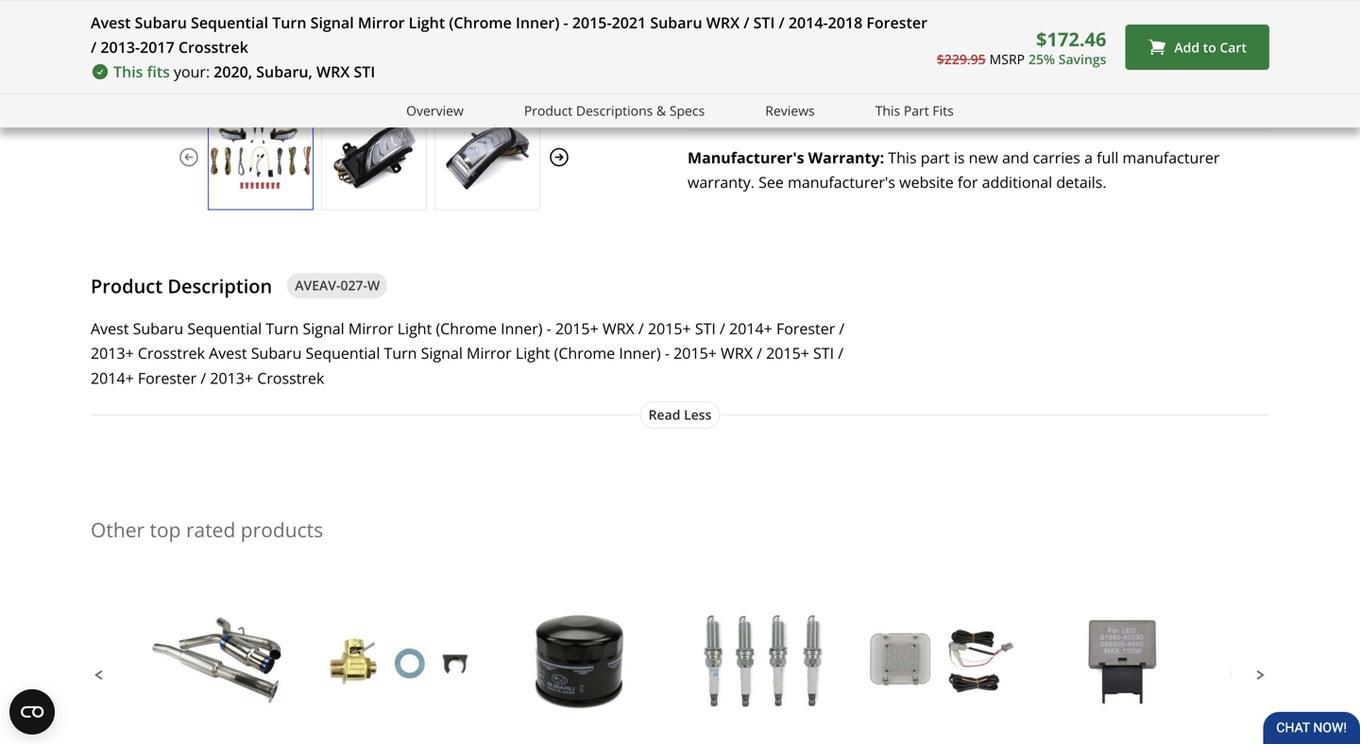 Task type: locate. For each thing, give the bounding box(es) containing it.
this left part
[[876, 102, 901, 120]]

this part fits link
[[876, 100, 954, 122]]

read less
[[649, 406, 712, 424]]

1 vertical spatial product
[[91, 273, 163, 299]]

reviews
[[766, 102, 815, 120]]

1 vertical spatial sequential
[[187, 318, 262, 339]]

0 horizontal spatial this fits your: 2020, subaru, wrx sti
[[113, 61, 375, 82]]

1 vertical spatial inner)
[[501, 318, 543, 339]]

0 vertical spatial 2020,
[[819, 29, 857, 49]]

and
[[1003, 147, 1030, 168]]

overview
[[407, 102, 464, 120]]

subaru,
[[861, 29, 918, 49], [256, 61, 313, 82]]

avest inside avest subaru sequential turn signal mirror light (chrome inner) - 2015-2021 subaru wrx / sti / 2014-2018 forester / 2013-2017 crosstrek
[[91, 12, 131, 33]]

product
[[524, 102, 573, 120], [91, 273, 163, 299]]

0 vertical spatial inner)
[[516, 12, 560, 33]]

your:
[[779, 29, 815, 49], [174, 61, 210, 82]]

1 horizontal spatial your:
[[779, 29, 815, 49]]

sequential for 2017
[[191, 12, 268, 33]]

signal
[[311, 12, 354, 33], [303, 318, 345, 339], [421, 343, 463, 364]]

0 vertical spatial turn
[[272, 12, 307, 33]]

0 vertical spatial subaru,
[[861, 29, 918, 49]]

0 horizontal spatial forester
[[138, 368, 197, 388]]

1 vertical spatial signal
[[303, 318, 345, 339]]

light
[[409, 12, 445, 33], [398, 318, 432, 339], [516, 343, 550, 364]]

turn for crosstrek
[[272, 12, 307, 33]]

mirror
[[358, 12, 405, 33], [349, 318, 394, 339], [467, 343, 512, 364]]

product inside product descriptions & specs link
[[524, 102, 573, 120]]

sequential inside avest subaru sequential turn signal mirror light (chrome inner) - 2015-2021 subaru wrx / sti / 2014-2018 forester / 2013-2017 crosstrek
[[191, 12, 268, 33]]

read
[[649, 406, 681, 424]]

2 vertical spatial avest
[[209, 343, 247, 364]]

light for crosstrek
[[409, 12, 445, 33]]

1 vertical spatial forester
[[777, 318, 836, 339]]

fits
[[752, 29, 775, 49], [147, 61, 170, 82]]

2 vertical spatial crosstrek
[[257, 368, 325, 388]]

2020,
[[819, 29, 857, 49], [214, 61, 252, 82]]

other top rated products
[[91, 516, 323, 543]]

2 horizontal spatial -
[[665, 343, 670, 364]]

see
[[759, 172, 784, 192]]

inner) for 2015+
[[501, 318, 543, 339]]

crosstrek inside avest subaru sequential turn signal mirror light (chrome inner) - 2015-2021 subaru wrx / sti / 2014-2018 forester / 2013-2017 crosstrek
[[179, 37, 248, 57]]

0 horizontal spatial 2020,
[[214, 61, 252, 82]]

full
[[1097, 147, 1119, 168]]

fits down 2017
[[147, 61, 170, 82]]

add
[[1175, 38, 1200, 56]]

&
[[657, 102, 666, 120]]

0 vertical spatial avest
[[91, 12, 131, 33]]

your: left 2018
[[779, 29, 815, 49]]

0 vertical spatial -
[[564, 12, 569, 33]]

1 vertical spatial fits
[[147, 61, 170, 82]]

open widget image
[[9, 690, 55, 735]]

0 vertical spatial sequential
[[191, 12, 268, 33]]

subaru
[[135, 12, 187, 33], [651, 12, 703, 33], [133, 318, 184, 339], [251, 343, 302, 364]]

crosstrek
[[179, 37, 248, 57], [138, 343, 205, 364], [257, 368, 325, 388]]

1 horizontal spatial product
[[524, 102, 573, 120]]

this
[[718, 29, 748, 49], [113, 61, 143, 82], [876, 102, 901, 120], [889, 147, 917, 168]]

turn
[[272, 12, 307, 33], [266, 318, 299, 339], [384, 343, 417, 364]]

wrx
[[707, 12, 740, 33], [922, 29, 955, 49], [317, 61, 350, 82], [603, 318, 635, 339], [721, 343, 753, 364]]

avest for avest subaru sequential turn signal mirror light (chrome inner) - 2015-2021 subaru wrx / sti / 2014-2018 forester / 2013-2017 crosstrek
[[91, 12, 131, 33]]

1 vertical spatial light
[[398, 318, 432, 339]]

1 vertical spatial 2014+
[[91, 368, 134, 388]]

avest down product description
[[91, 318, 129, 339]]

signal for crosstrek
[[311, 12, 354, 33]]

2 vertical spatial -
[[665, 343, 670, 364]]

0 vertical spatial mirror
[[358, 12, 405, 33]]

0 vertical spatial forester
[[867, 12, 928, 33]]

(chrome inside avest subaru sequential turn signal mirror light (chrome inner) - 2015-2021 subaru wrx / sti / 2014-2018 forester / 2013-2017 crosstrek
[[449, 12, 512, 33]]

subaru up 2017
[[135, 12, 187, 33]]

for
[[958, 172, 979, 192]]

2 vertical spatial mirror
[[467, 343, 512, 364]]

$172.46
[[1037, 26, 1107, 52]]

top
[[150, 516, 181, 543]]

2 horizontal spatial aveav-027-w avest subaru sequential turn signal mirror light (chrome inner) - 2015+ wrx / 2015+ sti / 2014+ forester / 2013+ crosstrek, image
[[436, 124, 540, 191]]

product descriptions & specs
[[524, 102, 705, 120]]

0 vertical spatial crosstrek
[[179, 37, 248, 57]]

mirror inside avest subaru sequential turn signal mirror light (chrome inner) - 2015-2021 subaru wrx / sti / 2014-2018 forester / 2013-2017 crosstrek
[[358, 12, 405, 33]]

1 vertical spatial crosstrek
[[138, 343, 205, 364]]

turn inside avest subaru sequential turn signal mirror light (chrome inner) - 2015-2021 subaru wrx / sti / 2014-2018 forester / 2013-2017 crosstrek
[[272, 12, 307, 33]]

light inside avest subaru sequential turn signal mirror light (chrome inner) - 2015-2021 subaru wrx / sti / 2014-2018 forester / 2013-2017 crosstrek
[[409, 12, 445, 33]]

product left description
[[91, 273, 163, 299]]

website
[[900, 172, 954, 192]]

avest image
[[688, 0, 741, 4]]

1 horizontal spatial forester
[[777, 318, 836, 339]]

2 horizontal spatial forester
[[867, 12, 928, 33]]

forester
[[867, 12, 928, 33], [777, 318, 836, 339], [138, 368, 197, 388]]

0 vertical spatial signal
[[311, 12, 354, 33]]

-
[[564, 12, 569, 33], [547, 318, 552, 339], [665, 343, 670, 364]]

sequential
[[191, 12, 268, 33], [187, 318, 262, 339], [306, 343, 380, 364]]

additional
[[983, 172, 1053, 192]]

0 vertical spatial (chrome
[[449, 12, 512, 33]]

1 vertical spatial your:
[[174, 61, 210, 82]]

to
[[1204, 38, 1217, 56]]

2 vertical spatial signal
[[421, 343, 463, 364]]

0 vertical spatial 2013+
[[91, 343, 134, 364]]

0 horizontal spatial 2014+
[[91, 368, 134, 388]]

other
[[91, 516, 145, 543]]

2 vertical spatial sequential
[[306, 343, 380, 364]]

avest down description
[[209, 343, 247, 364]]

go to right image image
[[548, 146, 571, 168]]

this fits your: 2020, subaru, wrx sti up reviews on the top right
[[718, 29, 980, 49]]

avest
[[91, 12, 131, 33], [91, 318, 129, 339], [209, 343, 247, 364]]

avest for avest subaru sequential turn signal mirror light (chrome inner) - 2015+ wrx / 2015+ sti / 2014+ forester / 2013+ crosstrek avest subaru sequential turn signal mirror light (chrome inner) - 2015+ wrx / 2015+ sti / 2014+ forester / 2013+ crosstrek
[[91, 318, 129, 339]]

2015+
[[556, 318, 599, 339], [648, 318, 692, 339], [674, 343, 717, 364], [767, 343, 810, 364]]

add to cart
[[1175, 38, 1248, 56]]

less
[[684, 406, 712, 424]]

part
[[904, 102, 930, 120]]

2014-
[[789, 12, 829, 33]]

(chrome
[[449, 12, 512, 33], [436, 318, 497, 339], [554, 343, 615, 364]]

1 vertical spatial this fits your: 2020, subaru, wrx sti
[[113, 61, 375, 82]]

warranty.
[[688, 172, 755, 192]]

/
[[744, 12, 750, 33], [779, 12, 785, 33], [91, 37, 97, 57], [639, 318, 644, 339], [720, 318, 726, 339], [840, 318, 845, 339], [757, 343, 763, 364], [839, 343, 844, 364], [201, 368, 206, 388]]

inner) for 2015-
[[516, 12, 560, 33]]

1 horizontal spatial -
[[564, 12, 569, 33]]

1 vertical spatial subaru,
[[256, 61, 313, 82]]

1 vertical spatial -
[[547, 318, 552, 339]]

2013+
[[91, 343, 134, 364], [210, 368, 253, 388]]

0 horizontal spatial aveav-027-w avest subaru sequential turn signal mirror light (chrome inner) - 2015+ wrx / 2015+ sti / 2014+ forester / 2013+ crosstrek, image
[[209, 124, 313, 191]]

manufacturer
[[1123, 147, 1221, 168]]

1 horizontal spatial this fits your: 2020, subaru, wrx sti
[[718, 29, 980, 49]]

signal inside avest subaru sequential turn signal mirror light (chrome inner) - 2015-2021 subaru wrx / sti / 2014-2018 forester / 2013-2017 crosstrek
[[311, 12, 354, 33]]

descriptions
[[576, 102, 653, 120]]

aveav-027-w avest subaru sequential turn signal mirror light (chrome inner) - 2015+ wrx / 2015+ sti / 2014+ forester / 2013+ crosstrek, image
[[209, 124, 313, 191], [322, 124, 426, 191], [436, 124, 540, 191]]

1 vertical spatial avest
[[91, 318, 129, 339]]

0 horizontal spatial product
[[91, 273, 163, 299]]

new
[[969, 147, 999, 168]]

fits left 2014-
[[752, 29, 775, 49]]

this fits your: 2020, subaru, wrx sti down 2017
[[113, 61, 375, 82]]

1 horizontal spatial aveav-027-w avest subaru sequential turn signal mirror light (chrome inner) - 2015+ wrx / 2015+ sti / 2014+ forester / 2013+ crosstrek, image
[[322, 124, 426, 191]]

this part is new and carries a full manufacturer warranty. see manufacturer's website for additional details.
[[688, 147, 1221, 192]]

1 vertical spatial (chrome
[[436, 318, 497, 339]]

product up go to right image
[[524, 102, 573, 120]]

subaru down the aveav-
[[251, 343, 302, 364]]

1 horizontal spatial 2013+
[[210, 368, 253, 388]]

mirror for crosstrek
[[358, 12, 405, 33]]

products
[[241, 516, 323, 543]]

this left part on the right of the page
[[889, 147, 917, 168]]

0 vertical spatial this fits your: 2020, subaru, wrx sti
[[718, 29, 980, 49]]

0 vertical spatial fits
[[752, 29, 775, 49]]

0 vertical spatial 2014+
[[730, 318, 773, 339]]

inner)
[[516, 12, 560, 33], [501, 318, 543, 339], [619, 343, 661, 364]]

- inside avest subaru sequential turn signal mirror light (chrome inner) - 2015-2021 subaru wrx / sti / 2014-2018 forester / 2013-2017 crosstrek
[[564, 12, 569, 33]]

this fits your: 2020, subaru, wrx sti
[[718, 29, 980, 49], [113, 61, 375, 82]]

2014+
[[730, 318, 773, 339], [91, 368, 134, 388]]

wrx inside avest subaru sequential turn signal mirror light (chrome inner) - 2015-2021 subaru wrx / sti / 2014-2018 forester / 2013-2017 crosstrek
[[707, 12, 740, 33]]

inner) inside avest subaru sequential turn signal mirror light (chrome inner) - 2015-2021 subaru wrx / sti / 2014-2018 forester / 2013-2017 crosstrek
[[516, 12, 560, 33]]

0 horizontal spatial -
[[547, 318, 552, 339]]

1 vertical spatial mirror
[[349, 318, 394, 339]]

your: down 2017
[[174, 61, 210, 82]]

0 vertical spatial light
[[409, 12, 445, 33]]

product description
[[91, 273, 272, 299]]

aveav-027-w
[[295, 277, 380, 295]]

0 vertical spatial product
[[524, 102, 573, 120]]

avest up the 2013-
[[91, 12, 131, 33]]

product descriptions & specs link
[[524, 100, 705, 122]]

2 vertical spatial inner)
[[619, 343, 661, 364]]

1 vertical spatial turn
[[266, 318, 299, 339]]

manufacturer's warranty:
[[688, 147, 885, 168]]

1 horizontal spatial 2020,
[[819, 29, 857, 49]]

this inside this part is new and carries a full manufacturer warranty. see manufacturer's website for additional details.
[[889, 147, 917, 168]]

sti
[[754, 12, 775, 33], [959, 29, 980, 49], [354, 61, 375, 82], [695, 318, 716, 339], [814, 343, 835, 364]]



Task type: vqa. For each thing, say whether or not it's contained in the screenshot.
Signal within the Avest Subaru Sequential Turn Signal Mirror Light (Chrome Inner) - 2015-2021 Subaru WRX / STI / 2014-2018 Forester / 2013-2017 Crosstrek
yes



Task type: describe. For each thing, give the bounding box(es) containing it.
this inside 'link'
[[876, 102, 901, 120]]

fits
[[933, 102, 954, 120]]

0 horizontal spatial your:
[[174, 61, 210, 82]]

$229.95
[[937, 50, 986, 68]]

- for 2015+
[[547, 318, 552, 339]]

description
[[168, 273, 272, 299]]

subaru down avest image
[[651, 12, 703, 33]]

aveav-
[[295, 277, 341, 295]]

product for product description
[[91, 273, 163, 299]]

product for product descriptions & specs
[[524, 102, 573, 120]]

this down avest image
[[718, 29, 748, 49]]

1 horizontal spatial subaru,
[[861, 29, 918, 49]]

savings
[[1059, 50, 1107, 68]]

1 horizontal spatial fits
[[752, 29, 775, 49]]

25%
[[1029, 50, 1056, 68]]

a
[[1085, 147, 1093, 168]]

msrp
[[990, 50, 1025, 68]]

is
[[954, 147, 965, 168]]

0 horizontal spatial subaru,
[[256, 61, 313, 82]]

3 aveav-027-w avest subaru sequential turn signal mirror light (chrome inner) - 2015+ wrx / 2015+ sti / 2014+ forester / 2013+ crosstrek, image from the left
[[436, 124, 540, 191]]

2018
[[829, 12, 863, 33]]

2017
[[140, 37, 175, 57]]

$172.46 $229.95 msrp 25% savings
[[937, 26, 1107, 68]]

0 vertical spatial your:
[[779, 29, 815, 49]]

1 vertical spatial 2013+
[[210, 368, 253, 388]]

this part fits
[[876, 102, 954, 120]]

(chrome for 2015+
[[436, 318, 497, 339]]

manufacturer's
[[688, 147, 805, 168]]

mirror for sequential
[[349, 318, 394, 339]]

2021
[[612, 12, 647, 33]]

- for 2015-
[[564, 12, 569, 33]]

manufacturer's
[[788, 172, 896, 192]]

this down the 2013-
[[113, 61, 143, 82]]

overview link
[[407, 100, 464, 122]]

sti inside avest subaru sequential turn signal mirror light (chrome inner) - 2015-2021 subaru wrx / sti / 2014-2018 forester / 2013-2017 crosstrek
[[754, 12, 775, 33]]

reviews link
[[766, 100, 815, 122]]

2 vertical spatial forester
[[138, 368, 197, 388]]

signal for sequential
[[303, 318, 345, 339]]

subaru down product description
[[133, 318, 184, 339]]

0 horizontal spatial fits
[[147, 61, 170, 82]]

2 vertical spatial turn
[[384, 343, 417, 364]]

forester inside avest subaru sequential turn signal mirror light (chrome inner) - 2015-2021 subaru wrx / sti / 2014-2018 forester / 2013-2017 crosstrek
[[867, 12, 928, 33]]

1 aveav-027-w avest subaru sequential turn signal mirror light (chrome inner) - 2015+ wrx / 2015+ sti / 2014+ forester / 2013+ crosstrek, image from the left
[[209, 124, 313, 191]]

avest subaru sequential turn signal mirror light (chrome inner) - 2015+ wrx / 2015+ sti / 2014+ forester / 2013+ crosstrek avest subaru sequential turn signal mirror light (chrome inner) - 2015+ wrx / 2015+ sti / 2014+ forester / 2013+ crosstrek
[[91, 318, 845, 388]]

0 horizontal spatial 2013+
[[91, 343, 134, 364]]

1 horizontal spatial 2014+
[[730, 318, 773, 339]]

warranty:
[[809, 147, 885, 168]]

2013-
[[101, 37, 140, 57]]

2 aveav-027-w avest subaru sequential turn signal mirror light (chrome inner) - 2015+ wrx / 2015+ sti / 2014+ forester / 2013+ crosstrek, image from the left
[[322, 124, 426, 191]]

(chrome for 2015-
[[449, 12, 512, 33]]

sequential for subaru
[[187, 318, 262, 339]]

turn for sequential
[[266, 318, 299, 339]]

add to cart button
[[1126, 25, 1270, 70]]

light for sequential
[[398, 318, 432, 339]]

2 vertical spatial (chrome
[[554, 343, 615, 364]]

2015-
[[573, 12, 612, 33]]

avest subaru sequential turn signal mirror light (chrome inner) - 2015-2021 subaru wrx / sti / 2014-2018 forester / 2013-2017 crosstrek
[[91, 12, 928, 57]]

details.
[[1057, 172, 1107, 192]]

027-
[[341, 277, 368, 295]]

2 vertical spatial light
[[516, 343, 550, 364]]

w
[[368, 277, 380, 295]]

rated
[[186, 516, 236, 543]]

carries
[[1034, 147, 1081, 168]]

cart
[[1221, 38, 1248, 56]]

specs
[[670, 102, 705, 120]]

part
[[921, 147, 950, 168]]

1 vertical spatial 2020,
[[214, 61, 252, 82]]



